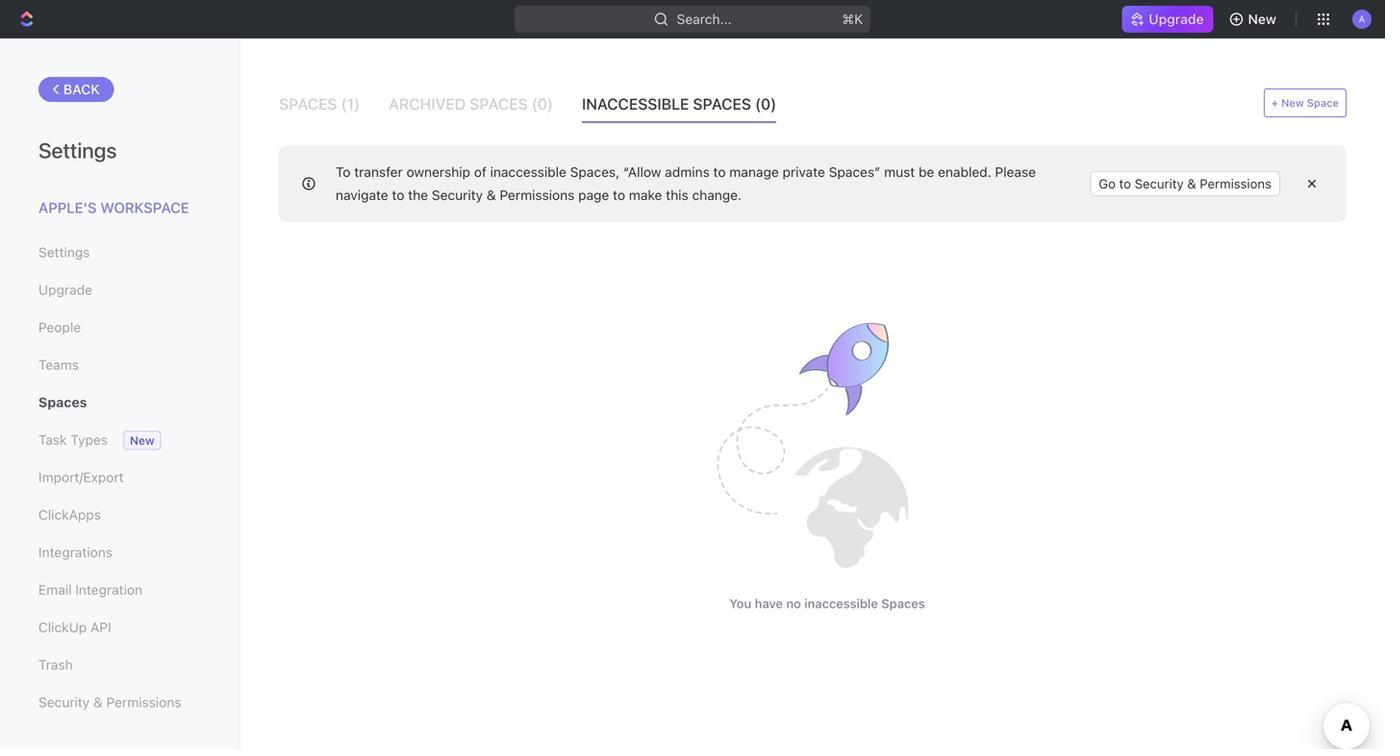 Task type: describe. For each thing, give the bounding box(es) containing it.
security inside security & permissions link
[[38, 694, 90, 710]]

to up change.
[[713, 164, 726, 180]]

upgrade inside settings element
[[38, 282, 92, 298]]

security & permissions link
[[38, 686, 201, 719]]

to right page at top
[[613, 187, 625, 203]]

navigate
[[336, 187, 388, 203]]

go to security & permissions button
[[1090, 171, 1280, 196]]

new inside button
[[1248, 11, 1276, 27]]

integration
[[75, 582, 142, 598]]

& inside settings element
[[93, 694, 103, 710]]

trash link
[[38, 649, 201, 681]]

people link
[[38, 311, 201, 344]]

change.
[[692, 187, 742, 203]]

2 horizontal spatial new
[[1281, 97, 1304, 109]]

admins
[[665, 164, 710, 180]]

permissions inside settings element
[[106, 694, 181, 710]]

1 horizontal spatial upgrade
[[1149, 11, 1204, 27]]

you
[[729, 596, 751, 611]]

1 vertical spatial upgrade link
[[38, 274, 201, 306]]

api
[[90, 619, 111, 635]]

spaces,
[[570, 164, 620, 180]]

spaces link
[[38, 386, 201, 419]]

to inside button
[[1119, 176, 1131, 191]]

clickapps
[[38, 507, 101, 523]]

back
[[63, 81, 100, 97]]

(0) for archived spaces (0)
[[532, 95, 553, 113]]

clickapps link
[[38, 499, 201, 531]]

to transfer ownership of inaccessible spaces, "allow admins to manage private spaces" must be enabled. please navigate to the security & permissions page to make this change.
[[336, 164, 1036, 203]]

teams link
[[38, 349, 201, 381]]

spaces inside settings element
[[38, 394, 87, 410]]

clickup api
[[38, 619, 111, 635]]

+ new space
[[1271, 97, 1339, 109]]

security inside the to transfer ownership of inaccessible spaces, "allow admins to manage private spaces" must be enabled. please navigate to the security & permissions page to make this change.
[[432, 187, 483, 203]]

security inside go to security & permissions button
[[1135, 176, 1184, 191]]

import/export
[[38, 469, 124, 485]]

manage
[[729, 164, 779, 180]]

teams
[[38, 357, 79, 373]]

task
[[38, 432, 67, 448]]

(0) for inaccessible spaces (0)
[[755, 95, 776, 113]]

to left the
[[392, 187, 404, 203]]

must
[[884, 164, 915, 180]]

apple's workspace
[[38, 199, 189, 216]]

enabled.
[[938, 164, 991, 180]]

of
[[474, 164, 487, 180]]

& inside button
[[1187, 176, 1196, 191]]

a
[[1359, 13, 1365, 24]]

go to security & permissions
[[1099, 176, 1272, 191]]

have
[[755, 596, 783, 611]]

archived
[[389, 95, 466, 113]]

"allow
[[623, 164, 661, 180]]

apple's
[[38, 199, 97, 216]]

settings inside settings link
[[38, 244, 90, 260]]

page
[[578, 187, 609, 203]]

1 horizontal spatial upgrade link
[[1122, 6, 1213, 33]]

ownership
[[406, 164, 470, 180]]

make
[[629, 187, 662, 203]]

private
[[782, 164, 825, 180]]

⌘k
[[842, 11, 863, 27]]



Task type: vqa. For each thing, say whether or not it's contained in the screenshot.
the middle 'Security'
yes



Task type: locate. For each thing, give the bounding box(es) containing it.
(0) left "inaccessible"
[[532, 95, 553, 113]]

& down trash link
[[93, 694, 103, 710]]

types
[[70, 432, 108, 448]]

0 vertical spatial new
[[1248, 11, 1276, 27]]

2 settings from the top
[[38, 244, 90, 260]]

the
[[408, 187, 428, 203]]

1 horizontal spatial (0)
[[755, 95, 776, 113]]

0 horizontal spatial upgrade
[[38, 282, 92, 298]]

0 vertical spatial upgrade
[[1149, 11, 1204, 27]]

1 vertical spatial new
[[1281, 97, 1304, 109]]

1 vertical spatial inaccessible
[[804, 596, 878, 611]]

to
[[336, 164, 351, 180]]

& inside the to transfer ownership of inaccessible spaces, "allow admins to manage private spaces" must be enabled. please navigate to the security & permissions page to make this change.
[[487, 187, 496, 203]]

settings down apple's
[[38, 244, 90, 260]]

task types
[[38, 432, 108, 448]]

upgrade link left new button
[[1122, 6, 1213, 33]]

(0) up 'manage'
[[755, 95, 776, 113]]

inaccessible
[[490, 164, 566, 180], [804, 596, 878, 611]]

1 horizontal spatial permissions
[[500, 187, 575, 203]]

new up the + at the top right of page
[[1248, 11, 1276, 27]]

& right go on the right
[[1187, 176, 1196, 191]]

+
[[1271, 97, 1278, 109]]

2 horizontal spatial security
[[1135, 176, 1184, 191]]

1 (0) from the left
[[532, 95, 553, 113]]

upgrade up people
[[38, 282, 92, 298]]

email integration
[[38, 582, 142, 598]]

security down 'trash'
[[38, 694, 90, 710]]

0 horizontal spatial permissions
[[106, 694, 181, 710]]

spaces (1)
[[279, 95, 360, 113]]

integrations
[[38, 544, 113, 560]]

you have no inaccessible spaces
[[729, 596, 925, 611]]

1 horizontal spatial inaccessible
[[804, 596, 878, 611]]

archived spaces (0)
[[389, 95, 553, 113]]

security
[[1135, 176, 1184, 191], [432, 187, 483, 203], [38, 694, 90, 710]]

new inside settings element
[[130, 434, 154, 447]]

email integration link
[[38, 574, 201, 606]]

0 horizontal spatial security
[[38, 694, 90, 710]]

security & permissions
[[38, 694, 181, 710]]

clickup
[[38, 619, 87, 635]]

security down ownership
[[432, 187, 483, 203]]

this
[[666, 187, 688, 203]]

please
[[995, 164, 1036, 180]]

workspace
[[100, 199, 189, 216]]

2 vertical spatial new
[[130, 434, 154, 447]]

0 horizontal spatial new
[[130, 434, 154, 447]]

0 horizontal spatial (0)
[[532, 95, 553, 113]]

& right the
[[487, 187, 496, 203]]

permissions
[[1200, 176, 1272, 191], [500, 187, 575, 203], [106, 694, 181, 710]]

settings up apple's
[[38, 138, 117, 163]]

1 horizontal spatial security
[[432, 187, 483, 203]]

upgrade link down settings link
[[38, 274, 201, 306]]

inaccessible inside the to transfer ownership of inaccessible spaces, "allow admins to manage private spaces" must be enabled. please navigate to the security & permissions page to make this change.
[[490, 164, 566, 180]]

new
[[1248, 11, 1276, 27], [1281, 97, 1304, 109], [130, 434, 154, 447]]

permissions down trash link
[[106, 694, 181, 710]]

permissions inside the to transfer ownership of inaccessible spaces, "allow admins to manage private spaces" must be enabled. please navigate to the security & permissions page to make this change.
[[500, 187, 575, 203]]

spaces"
[[829, 164, 880, 180]]

1 horizontal spatial new
[[1248, 11, 1276, 27]]

new right the + at the top right of page
[[1281, 97, 1304, 109]]

to
[[713, 164, 726, 180], [1119, 176, 1131, 191], [392, 187, 404, 203], [613, 187, 625, 203]]

transfer
[[354, 164, 403, 180]]

spaces
[[279, 95, 337, 113], [470, 95, 528, 113], [693, 95, 751, 113], [38, 394, 87, 410], [881, 596, 925, 611]]

be
[[919, 164, 934, 180]]

inaccessible
[[582, 95, 689, 113]]

to right go on the right
[[1119, 176, 1131, 191]]

permissions left page at top
[[500, 187, 575, 203]]

(0)
[[532, 95, 553, 113], [755, 95, 776, 113]]

(1)
[[341, 95, 360, 113]]

people
[[38, 319, 81, 335]]

no
[[786, 596, 801, 611]]

1 horizontal spatial &
[[487, 187, 496, 203]]

search...
[[677, 11, 731, 27]]

settings element
[[0, 38, 240, 749]]

0 horizontal spatial inaccessible
[[490, 164, 566, 180]]

2 (0) from the left
[[755, 95, 776, 113]]

1 settings from the top
[[38, 138, 117, 163]]

0 horizontal spatial upgrade link
[[38, 274, 201, 306]]

clickup api link
[[38, 611, 201, 644]]

2 horizontal spatial permissions
[[1200, 176, 1272, 191]]

0 horizontal spatial &
[[93, 694, 103, 710]]

permissions down the + at the top right of page
[[1200, 176, 1272, 191]]

new button
[[1221, 4, 1288, 35]]

new up import/export link
[[130, 434, 154, 447]]

settings
[[38, 138, 117, 163], [38, 244, 90, 260]]

inaccessible spaces (0)
[[582, 95, 776, 113]]

upgrade link
[[1122, 6, 1213, 33], [38, 274, 201, 306]]

import/export link
[[38, 461, 201, 494]]

&
[[1187, 176, 1196, 191], [487, 187, 496, 203], [93, 694, 103, 710]]

go
[[1099, 176, 1116, 191]]

trash
[[38, 657, 73, 673]]

back link
[[38, 77, 114, 102]]

upgrade left new button
[[1149, 11, 1204, 27]]

1 vertical spatial upgrade
[[38, 282, 92, 298]]

0 vertical spatial upgrade link
[[1122, 6, 1213, 33]]

security right go on the right
[[1135, 176, 1184, 191]]

integrations link
[[38, 536, 201, 569]]

email
[[38, 582, 72, 598]]

1 vertical spatial settings
[[38, 244, 90, 260]]

0 vertical spatial inaccessible
[[490, 164, 566, 180]]

permissions inside button
[[1200, 176, 1272, 191]]

2 horizontal spatial &
[[1187, 176, 1196, 191]]

upgrade
[[1149, 11, 1204, 27], [38, 282, 92, 298]]

space
[[1307, 97, 1339, 109]]

inaccessible right no on the bottom of the page
[[804, 596, 878, 611]]

settings link
[[38, 236, 201, 269]]

a button
[[1347, 4, 1377, 35]]

inaccessible right of
[[490, 164, 566, 180]]

0 vertical spatial settings
[[38, 138, 117, 163]]



